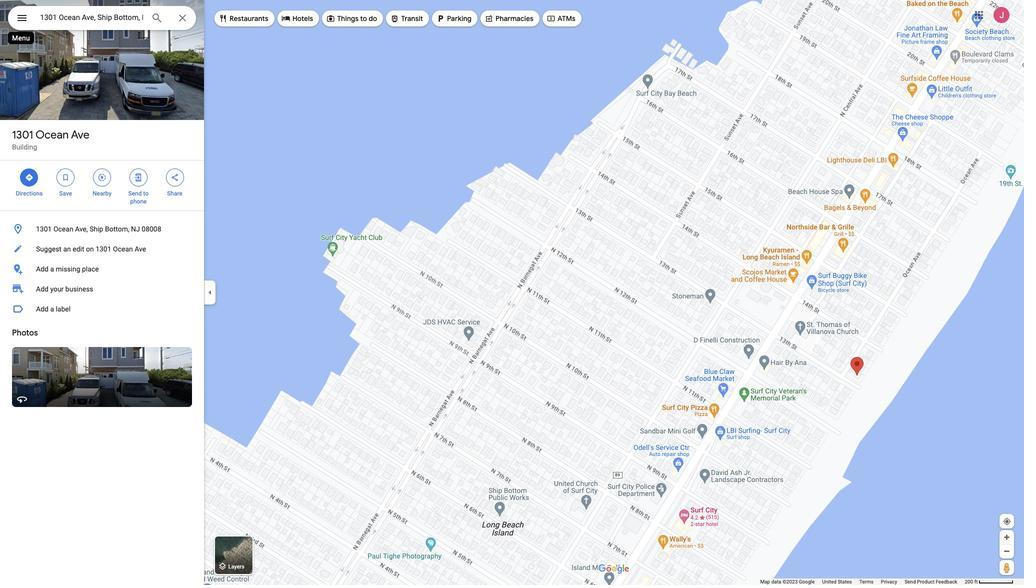 Task type: locate. For each thing, give the bounding box(es) containing it.
08008
[[142, 225, 161, 233]]


[[281, 13, 290, 24]]

add for add a missing place
[[36, 265, 48, 273]]

1301 inside button
[[36, 225, 52, 233]]

ocean inside the 1301 ocean ave, ship bottom, nj 08008 button
[[53, 225, 73, 233]]

layers
[[228, 564, 245, 570]]

0 vertical spatial 1301
[[12, 128, 33, 142]]

ocean left the ave, on the left top of page
[[53, 225, 73, 233]]

1301 up building
[[12, 128, 33, 142]]

1 a from the top
[[50, 265, 54, 273]]

1301
[[12, 128, 33, 142], [36, 225, 52, 233], [96, 245, 111, 253]]

0 vertical spatial a
[[50, 265, 54, 273]]

2 horizontal spatial 1301
[[96, 245, 111, 253]]

to left do
[[360, 14, 367, 23]]

1 vertical spatial ocean
[[53, 225, 73, 233]]

add left your
[[36, 285, 48, 293]]

nj
[[131, 225, 140, 233]]

ship
[[90, 225, 103, 233]]

200
[[965, 579, 974, 585]]

ocean inside 1301 ocean ave building
[[36, 128, 69, 142]]

ocean for ave
[[36, 128, 69, 142]]


[[16, 11, 28, 25]]

200 ft button
[[965, 579, 1014, 585]]

1 vertical spatial add
[[36, 285, 48, 293]]

0 horizontal spatial 1301
[[12, 128, 33, 142]]

ocean up building
[[36, 128, 69, 142]]

collapse side panel image
[[205, 287, 216, 298]]

1301 right on
[[96, 245, 111, 253]]

map
[[761, 579, 770, 585]]

to up phone
[[143, 190, 149, 197]]


[[436, 13, 445, 24]]

directions
[[16, 190, 43, 197]]


[[25, 172, 34, 183]]

1 horizontal spatial ave
[[135, 245, 146, 253]]


[[134, 172, 143, 183]]

restaurants
[[230, 14, 268, 23]]

privacy
[[881, 579, 897, 585]]

add
[[36, 265, 48, 273], [36, 285, 48, 293], [36, 305, 48, 313]]

1301 ocean ave main content
[[0, 0, 204, 585]]


[[485, 13, 494, 24]]

0 vertical spatial ave
[[71, 128, 89, 142]]

product
[[917, 579, 935, 585]]

0 vertical spatial ocean
[[36, 128, 69, 142]]

1 vertical spatial ave
[[135, 245, 146, 253]]

send inside send to phone
[[128, 190, 142, 197]]

a left "label"
[[50, 305, 54, 313]]

pharmacies
[[496, 14, 534, 23]]

add left "label"
[[36, 305, 48, 313]]

parking
[[447, 14, 472, 23]]

send up phone
[[128, 190, 142, 197]]

1301 inside button
[[96, 245, 111, 253]]

zoom out image
[[1003, 548, 1011, 555]]

building
[[12, 143, 37, 151]]

1 add from the top
[[36, 265, 48, 273]]

ave
[[71, 128, 89, 142], [135, 245, 146, 253]]

add a missing place
[[36, 265, 99, 273]]

actions for 1301 ocean ave region
[[0, 161, 204, 211]]

2 vertical spatial 1301
[[96, 245, 111, 253]]

1301 inside 1301 ocean ave building
[[12, 128, 33, 142]]

google
[[799, 579, 815, 585]]

a left missing
[[50, 265, 54, 273]]

place
[[82, 265, 99, 273]]

 hotels
[[281, 13, 313, 24]]

ave inside 1301 ocean ave building
[[71, 128, 89, 142]]

1 horizontal spatial send
[[905, 579, 916, 585]]

0 vertical spatial to
[[360, 14, 367, 23]]

add down suggest
[[36, 265, 48, 273]]

0 horizontal spatial send
[[128, 190, 142, 197]]

united states button
[[823, 579, 852, 585]]

 button
[[8, 6, 36, 32]]

2 vertical spatial add
[[36, 305, 48, 313]]

label
[[56, 305, 71, 313]]


[[326, 13, 335, 24]]

1 vertical spatial 1301
[[36, 225, 52, 233]]

1301 ocean ave, ship bottom, nj 08008 button
[[0, 219, 204, 239]]


[[219, 13, 228, 24]]

footer containing map data ©2023 google
[[761, 579, 965, 585]]


[[547, 13, 556, 24]]

zoom in image
[[1003, 534, 1011, 541]]

privacy button
[[881, 579, 897, 585]]

1 vertical spatial a
[[50, 305, 54, 313]]

map data ©2023 google
[[761, 579, 815, 585]]

1 horizontal spatial to
[[360, 14, 367, 23]]

send for send product feedback
[[905, 579, 916, 585]]

send inside button
[[905, 579, 916, 585]]

a
[[50, 265, 54, 273], [50, 305, 54, 313]]

0 vertical spatial add
[[36, 265, 48, 273]]

send
[[128, 190, 142, 197], [905, 579, 916, 585]]

terms
[[860, 579, 874, 585]]

1301 up suggest
[[36, 225, 52, 233]]

united states
[[823, 579, 852, 585]]

footer
[[761, 579, 965, 585]]

0 vertical spatial send
[[128, 190, 142, 197]]

None field
[[40, 12, 143, 24]]

2 add from the top
[[36, 285, 48, 293]]

atms
[[558, 14, 576, 23]]

ft
[[975, 579, 978, 585]]

ocean inside suggest an edit on 1301 ocean ave button
[[113, 245, 133, 253]]

add for add your business
[[36, 285, 48, 293]]

suggest an edit on 1301 ocean ave button
[[0, 239, 204, 259]]

0 horizontal spatial to
[[143, 190, 149, 197]]

ocean
[[36, 128, 69, 142], [53, 225, 73, 233], [113, 245, 133, 253]]

ave inside button
[[135, 245, 146, 253]]

a for missing
[[50, 265, 54, 273]]

ocean down bottom,
[[113, 245, 133, 253]]

business
[[65, 285, 93, 293]]

2 vertical spatial ocean
[[113, 245, 133, 253]]


[[98, 172, 107, 183]]

1 horizontal spatial 1301
[[36, 225, 52, 233]]

terms button
[[860, 579, 874, 585]]


[[390, 13, 399, 24]]

add a missing place button
[[0, 259, 204, 279]]

to
[[360, 14, 367, 23], [143, 190, 149, 197]]

0 horizontal spatial ave
[[71, 128, 89, 142]]

3 add from the top
[[36, 305, 48, 313]]

united
[[823, 579, 837, 585]]

2 a from the top
[[50, 305, 54, 313]]

bottom,
[[105, 225, 129, 233]]

1 vertical spatial to
[[143, 190, 149, 197]]

send left product
[[905, 579, 916, 585]]

an
[[63, 245, 71, 253]]

send product feedback button
[[905, 579, 958, 585]]

1 vertical spatial send
[[905, 579, 916, 585]]

send for send to phone
[[128, 190, 142, 197]]



Task type: vqa. For each thing, say whether or not it's contained in the screenshot.
Coffee
no



Task type: describe. For each thing, give the bounding box(es) containing it.
 parking
[[436, 13, 472, 24]]

google account: james peterson  
(james.peterson1902@gmail.com) image
[[994, 7, 1010, 23]]

on
[[86, 245, 94, 253]]

google maps element
[[0, 0, 1024, 585]]

1301 ocean ave building
[[12, 128, 89, 151]]

add a label button
[[0, 299, 204, 319]]

save
[[59, 190, 72, 197]]

nearby
[[93, 190, 112, 197]]

1301 Ocean Ave, Ship Bottom, NJ 08008 field
[[8, 6, 196, 30]]

states
[[838, 579, 852, 585]]

photos
[[12, 328, 38, 338]]

add your business link
[[0, 279, 204, 299]]

ocean for ave,
[[53, 225, 73, 233]]

your
[[50, 285, 64, 293]]

add a label
[[36, 305, 71, 313]]

show your location image
[[1003, 517, 1012, 526]]

 search field
[[8, 6, 196, 32]]

edit
[[73, 245, 84, 253]]

phone
[[130, 198, 147, 205]]


[[170, 172, 179, 183]]


[[61, 172, 70, 183]]

things
[[337, 14, 359, 23]]

send product feedback
[[905, 579, 958, 585]]

feedback
[[936, 579, 958, 585]]

show street view coverage image
[[1000, 560, 1014, 575]]

ave,
[[75, 225, 88, 233]]

add your business
[[36, 285, 93, 293]]

1301 for ave
[[12, 128, 33, 142]]

send to phone
[[128, 190, 149, 205]]

none field inside 1301 ocean ave, ship bottom, nj 08008 field
[[40, 12, 143, 24]]

 transit
[[390, 13, 423, 24]]

1301 ocean ave, ship bottom, nj 08008
[[36, 225, 161, 233]]

missing
[[56, 265, 80, 273]]

footer inside 'google maps' element
[[761, 579, 965, 585]]

 atms
[[547, 13, 576, 24]]

to inside send to phone
[[143, 190, 149, 197]]

©2023
[[783, 579, 798, 585]]

data
[[772, 579, 782, 585]]

 pharmacies
[[485, 13, 534, 24]]

1301 for ave,
[[36, 225, 52, 233]]

transit
[[401, 14, 423, 23]]

add for add a label
[[36, 305, 48, 313]]

 restaurants
[[219, 13, 268, 24]]

do
[[369, 14, 377, 23]]

200 ft
[[965, 579, 978, 585]]

suggest
[[36, 245, 62, 253]]

hotels
[[292, 14, 313, 23]]

suggest an edit on 1301 ocean ave
[[36, 245, 146, 253]]

share
[[167, 190, 183, 197]]

 things to do
[[326, 13, 377, 24]]

a for label
[[50, 305, 54, 313]]

to inside  things to do
[[360, 14, 367, 23]]



